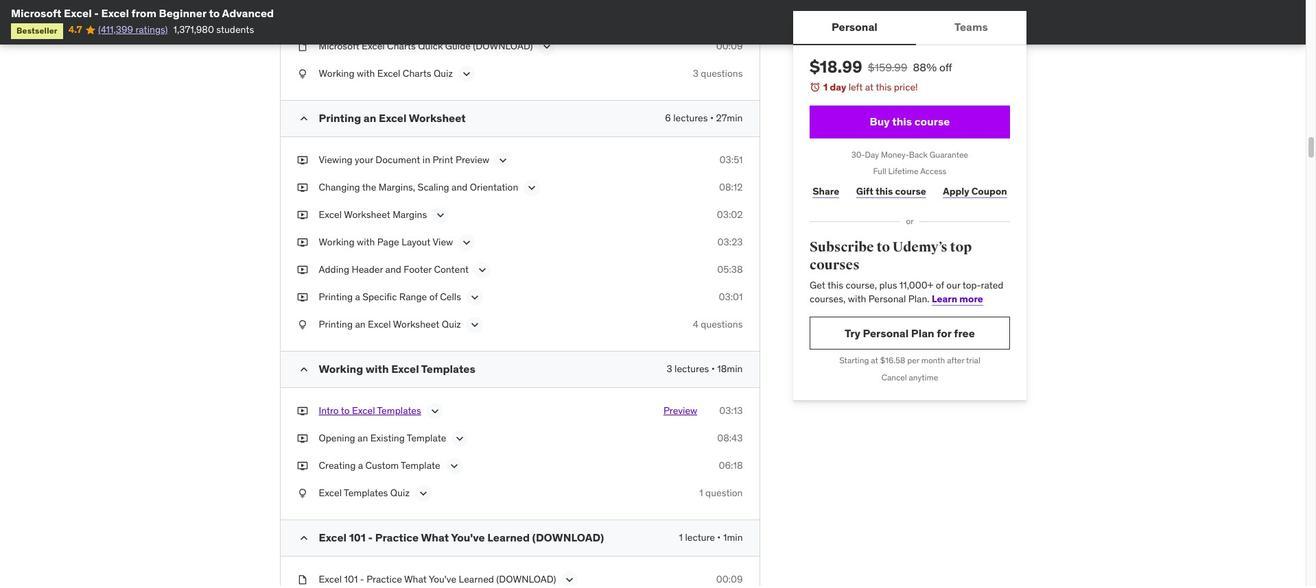 Task type: locate. For each thing, give the bounding box(es) containing it.
2 printing from the top
[[319, 291, 353, 303]]

2 small image from the top
[[297, 532, 311, 546]]

$159.99
[[868, 60, 907, 74]]

gift
[[856, 185, 873, 197]]

questions for 3 questions
[[701, 67, 743, 80]]

this inside buy this course button
[[892, 115, 912, 128]]

quiz down cells
[[442, 319, 461, 331]]

alarm image
[[809, 82, 820, 93]]

1 vertical spatial an
[[355, 319, 366, 331]]

2 xsmall image from the top
[[297, 209, 308, 222]]

worksheet down 'the'
[[344, 209, 390, 221]]

3 xsmall image from the top
[[297, 181, 308, 195]]

with inside get this course, plus 11,000+ of our top-rated courses, with personal plan.
[[848, 293, 866, 305]]

1 vertical spatial microsoft
[[319, 40, 359, 52]]

1 vertical spatial questions
[[701, 319, 743, 331]]

price!
[[894, 81, 918, 93]]

1 vertical spatial printing
[[319, 291, 353, 303]]

1 xsmall image from the top
[[297, 40, 308, 53]]

learn more
[[932, 293, 983, 305]]

show lecture description image for excel worksheet margins
[[434, 209, 448, 222]]

this
[[875, 81, 891, 93], [892, 115, 912, 128], [875, 185, 893, 197], [827, 279, 843, 292]]

xsmall image for creating a custom template
[[297, 460, 308, 473]]

0 vertical spatial microsoft
[[11, 6, 61, 20]]

• left "18min"
[[712, 363, 715, 375]]

an
[[364, 111, 376, 125], [355, 319, 366, 331], [358, 432, 368, 445]]

template right the existing
[[407, 432, 446, 445]]

0 vertical spatial 101
[[349, 531, 366, 545]]

1 printing from the top
[[319, 111, 361, 125]]

3 working from the top
[[319, 362, 363, 376]]

worksheet down range
[[393, 319, 439, 331]]

at right 'left'
[[865, 81, 873, 93]]

1 left question
[[699, 487, 703, 500]]

printing
[[319, 111, 361, 125], [319, 291, 353, 303], [319, 319, 353, 331]]

0 horizontal spatial 1
[[679, 532, 683, 544]]

0 vertical spatial what
[[421, 531, 449, 545]]

1 questions from the top
[[701, 67, 743, 80]]

charts down microsoft excel charts quick guide (download)
[[403, 67, 431, 80]]

a for printing
[[355, 291, 360, 303]]

1,371,980 students
[[173, 24, 254, 36]]

questions for 4 questions
[[701, 319, 743, 331]]

lecture
[[685, 532, 715, 544]]

quiz down quick
[[434, 67, 453, 80]]

0 vertical spatial 00:09
[[716, 40, 743, 52]]

an for opening an existing template
[[358, 432, 368, 445]]

0 vertical spatial practice
[[375, 531, 419, 545]]

1 vertical spatial what
[[404, 574, 427, 586]]

anytime
[[909, 373, 938, 383]]

buy
[[869, 115, 889, 128]]

try personal plan for free
[[844, 327, 975, 340]]

footer
[[404, 264, 432, 276]]

with up intro to excel templates
[[366, 362, 389, 376]]

0 vertical spatial worksheet
[[409, 111, 466, 125]]

starting at $16.58 per month after trial cancel anytime
[[839, 356, 980, 383]]

0 horizontal spatial to
[[209, 6, 220, 20]]

show lecture description image for printing an excel worksheet quiz
[[468, 319, 482, 332]]

templates for working with excel templates
[[421, 362, 475, 376]]

4 xsmall image from the top
[[297, 264, 308, 277]]

and left footer
[[385, 264, 401, 276]]

with up printing an excel worksheet
[[357, 67, 375, 80]]

show lecture description image for viewing your document in print preview
[[496, 154, 510, 168]]

xsmall image
[[297, 40, 308, 53], [297, 67, 308, 81], [297, 181, 308, 195], [297, 264, 308, 277], [297, 291, 308, 305], [297, 405, 308, 418], [297, 574, 308, 587]]

plan
[[911, 327, 934, 340]]

an down specific
[[355, 319, 366, 331]]

2 vertical spatial to
[[341, 405, 350, 417]]

of left our
[[936, 279, 944, 292]]

00:09 for microsoft excel charts quick guide (download)
[[716, 40, 743, 52]]

2 vertical spatial -
[[360, 574, 364, 586]]

page
[[377, 236, 399, 249]]

this right buy
[[892, 115, 912, 128]]

2 questions from the top
[[701, 319, 743, 331]]

a left specific
[[355, 291, 360, 303]]

-
[[94, 6, 99, 20], [368, 531, 373, 545], [360, 574, 364, 586]]

7 xsmall image from the top
[[297, 574, 308, 587]]

1 vertical spatial 1
[[699, 487, 703, 500]]

microsoft for microsoft excel - excel from beginner to advanced
[[11, 6, 61, 20]]

0 vertical spatial excel 101 - practice what you've learned (download)
[[319, 531, 604, 545]]

1 00:09 from the top
[[716, 40, 743, 52]]

1 vertical spatial lectures
[[675, 363, 709, 375]]

lectures left "18min"
[[675, 363, 709, 375]]

4 xsmall image from the top
[[297, 319, 308, 332]]

7 xsmall image from the top
[[297, 487, 308, 501]]

adding
[[319, 264, 349, 276]]

0 vertical spatial lectures
[[673, 112, 708, 124]]

0 vertical spatial questions
[[701, 67, 743, 80]]

questions right 4
[[701, 319, 743, 331]]

1 vertical spatial excel 101 - practice what you've learned (download)
[[319, 574, 556, 586]]

excel 101 - practice what you've learned (download)
[[319, 531, 604, 545], [319, 574, 556, 586]]

starting
[[839, 356, 869, 366]]

and
[[452, 181, 468, 194], [385, 264, 401, 276]]

an left the existing
[[358, 432, 368, 445]]

microsoft
[[11, 6, 61, 20], [319, 40, 359, 52]]

at left '$16.58'
[[871, 356, 878, 366]]

0 vertical spatial preview
[[456, 154, 490, 166]]

excel
[[64, 6, 92, 20], [101, 6, 129, 20], [362, 40, 385, 52], [377, 67, 400, 80], [379, 111, 407, 125], [319, 209, 342, 221], [368, 319, 391, 331], [391, 362, 419, 376], [352, 405, 375, 417], [319, 487, 342, 500], [319, 531, 347, 545], [319, 574, 342, 586]]

1 vertical spatial 101
[[344, 574, 358, 586]]

this right gift
[[875, 185, 893, 197]]

charts left quick
[[387, 40, 416, 52]]

printing for printing a specific range of cells
[[319, 291, 353, 303]]

xsmall image for excel templates quiz
[[297, 487, 308, 501]]

excel templates quiz
[[319, 487, 410, 500]]

1 vertical spatial templates
[[377, 405, 421, 417]]

preview right print
[[456, 154, 490, 166]]

$18.99
[[809, 56, 862, 78]]

27min
[[716, 112, 743, 124]]

0 horizontal spatial of
[[429, 291, 438, 303]]

1 excel 101 - practice what you've learned (download) from the top
[[319, 531, 604, 545]]

personal up '$16.58'
[[863, 327, 908, 340]]

3 left "18min"
[[667, 363, 672, 375]]

1 vertical spatial to
[[876, 239, 890, 256]]

0 horizontal spatial -
[[94, 6, 99, 20]]

2 vertical spatial (download)
[[496, 574, 556, 586]]

quiz for printing an excel worksheet quiz
[[442, 319, 461, 331]]

show lecture description image
[[460, 67, 473, 81], [476, 264, 489, 277], [468, 291, 482, 305], [468, 319, 482, 332], [428, 405, 442, 419], [447, 460, 461, 474], [416, 487, 430, 501]]

0 vertical spatial printing
[[319, 111, 361, 125]]

1 vertical spatial course
[[895, 185, 926, 197]]

0 vertical spatial templates
[[421, 362, 475, 376]]

18min
[[717, 363, 743, 375]]

0 vertical spatial an
[[364, 111, 376, 125]]

custom
[[365, 460, 399, 472]]

1 horizontal spatial 1
[[699, 487, 703, 500]]

show lecture description image for creating a custom template
[[447, 460, 461, 474]]

6 xsmall image from the top
[[297, 460, 308, 473]]

existing
[[370, 432, 405, 445]]

2 vertical spatial an
[[358, 432, 368, 445]]

2 00:09 from the top
[[716, 574, 743, 586]]

teams
[[954, 20, 988, 34]]

in
[[423, 154, 430, 166]]

preview down 3 lectures • 18min
[[664, 405, 697, 417]]

5 xsmall image from the top
[[297, 432, 308, 446]]

quiz down "custom"
[[390, 487, 410, 500]]

xsmall image for printing
[[297, 291, 308, 305]]

subscribe
[[809, 239, 874, 256]]

2 horizontal spatial 1
[[823, 81, 827, 93]]

what
[[421, 531, 449, 545], [404, 574, 427, 586]]

course down lifetime
[[895, 185, 926, 197]]

worksheet for printing an excel worksheet
[[409, 111, 466, 125]]

00:09 up 3 questions
[[716, 40, 743, 52]]

xsmall image for opening an existing template
[[297, 432, 308, 446]]

personal down plus
[[868, 293, 906, 305]]

30-
[[851, 149, 865, 160]]

microsoft up bestseller
[[11, 6, 61, 20]]

worksheet up print
[[409, 111, 466, 125]]

of left cells
[[429, 291, 438, 303]]

1min
[[723, 532, 743, 544]]

this for buy
[[892, 115, 912, 128]]

and right scaling
[[452, 181, 468, 194]]

margins,
[[379, 181, 415, 194]]

questions up 27min
[[701, 67, 743, 80]]

0 vertical spatial 1
[[823, 81, 827, 93]]

cells
[[440, 291, 461, 303]]

to up 1,371,980 students
[[209, 6, 220, 20]]

3
[[693, 67, 699, 80], [667, 363, 672, 375]]

1 working from the top
[[319, 67, 355, 80]]

personal
[[831, 20, 877, 34], [868, 293, 906, 305], [863, 327, 908, 340]]

per
[[907, 356, 919, 366]]

1 vertical spatial 00:09
[[716, 574, 743, 586]]

rated
[[981, 279, 1003, 292]]

show lecture description image for printing a specific range of cells
[[468, 291, 482, 305]]

1 day left at this price!
[[823, 81, 918, 93]]

show lecture description image for excel templates quiz
[[416, 487, 430, 501]]

microsoft up working with excel charts quiz
[[319, 40, 359, 52]]

03:01
[[719, 291, 743, 303]]

this inside gift this course link
[[875, 185, 893, 197]]

you've
[[451, 531, 485, 545], [429, 574, 457, 586]]

template for creating a custom template
[[401, 460, 440, 472]]

1 vertical spatial at
[[871, 356, 878, 366]]

2 vertical spatial 1
[[679, 532, 683, 544]]

working with page layout view
[[319, 236, 453, 249]]

1 vertical spatial •
[[712, 363, 715, 375]]

0 vertical spatial (download)
[[473, 40, 533, 52]]

1 vertical spatial learned
[[459, 574, 494, 586]]

2 horizontal spatial -
[[368, 531, 373, 545]]

show lecture description image for adding header and footer content
[[476, 264, 489, 277]]

templates
[[421, 362, 475, 376], [377, 405, 421, 417], [344, 487, 388, 500]]

0 vertical spatial learned
[[487, 531, 530, 545]]

1 vertical spatial small image
[[297, 532, 311, 546]]

2 vertical spatial worksheet
[[393, 319, 439, 331]]

a
[[355, 291, 360, 303], [358, 460, 363, 472]]

lectures right 6
[[673, 112, 708, 124]]

to
[[209, 6, 220, 20], [876, 239, 890, 256], [341, 405, 350, 417]]

5 xsmall image from the top
[[297, 291, 308, 305]]

1 vertical spatial working
[[319, 236, 355, 249]]

quiz for working with excel charts quiz
[[434, 67, 453, 80]]

•
[[710, 112, 714, 124], [712, 363, 715, 375], [717, 532, 721, 544]]

(download)
[[473, 40, 533, 52], [532, 531, 604, 545], [496, 574, 556, 586]]

template for opening an existing template
[[407, 432, 446, 445]]

0 vertical spatial template
[[407, 432, 446, 445]]

course up back
[[914, 115, 950, 128]]

with for charts
[[357, 67, 375, 80]]

1 vertical spatial template
[[401, 460, 440, 472]]

more
[[959, 293, 983, 305]]

05:38
[[717, 264, 743, 276]]

1 vertical spatial a
[[358, 460, 363, 472]]

1 right alarm icon
[[823, 81, 827, 93]]

quiz
[[434, 67, 453, 80], [442, 319, 461, 331], [390, 487, 410, 500]]

1 vertical spatial personal
[[868, 293, 906, 305]]

to left udemy's
[[876, 239, 890, 256]]

6 xsmall image from the top
[[297, 405, 308, 418]]

1 vertical spatial 3
[[667, 363, 672, 375]]

your
[[355, 154, 373, 166]]

course,
[[845, 279, 877, 292]]

2 vertical spatial printing
[[319, 319, 353, 331]]

content
[[434, 264, 469, 276]]

0 vertical spatial personal
[[831, 20, 877, 34]]

small image
[[297, 363, 311, 377], [297, 532, 311, 546]]

guide
[[445, 40, 471, 52]]

0 horizontal spatial 3
[[667, 363, 672, 375]]

0 horizontal spatial microsoft
[[11, 6, 61, 20]]

show lecture description image for microsoft excel charts quick guide (download)
[[540, 40, 553, 54]]

3 up 6 lectures • 27min
[[693, 67, 699, 80]]

courses,
[[809, 293, 845, 305]]

printing a specific range of cells
[[319, 291, 461, 303]]

templates inside button
[[377, 405, 421, 417]]

1 vertical spatial preview
[[664, 405, 697, 417]]

0 vertical spatial a
[[355, 291, 360, 303]]

2 vertical spatial quiz
[[390, 487, 410, 500]]

0 vertical spatial working
[[319, 67, 355, 80]]

to inside subscribe to udemy's top courses
[[876, 239, 890, 256]]

00:09 down 1min
[[716, 574, 743, 586]]

1 xsmall image from the top
[[297, 154, 308, 167]]

day
[[865, 149, 879, 160]]

course for gift this course
[[895, 185, 926, 197]]

0 vertical spatial small image
[[297, 363, 311, 377]]

1 left lecture
[[679, 532, 683, 544]]

layout
[[402, 236, 431, 249]]

1 horizontal spatial 3
[[693, 67, 699, 80]]

to inside intro to excel templates button
[[341, 405, 350, 417]]

personal button
[[793, 11, 916, 44]]

charts
[[387, 40, 416, 52], [403, 67, 431, 80]]

3 printing from the top
[[319, 319, 353, 331]]

document
[[376, 154, 420, 166]]

0 vertical spatial -
[[94, 6, 99, 20]]

2 vertical spatial •
[[717, 532, 721, 544]]

08:12
[[719, 181, 743, 194]]

xsmall image for changing
[[297, 181, 308, 195]]

1 horizontal spatial microsoft
[[319, 40, 359, 52]]

bestseller
[[16, 26, 57, 36]]

2 working from the top
[[319, 236, 355, 249]]

0 vertical spatial course
[[914, 115, 950, 128]]

working for working with page layout view
[[319, 236, 355, 249]]

with down course,
[[848, 293, 866, 305]]

1 horizontal spatial preview
[[664, 405, 697, 417]]

scaling
[[418, 181, 449, 194]]

teams button
[[916, 11, 1026, 44]]

2 horizontal spatial to
[[876, 239, 890, 256]]

printing for printing an excel worksheet
[[319, 111, 361, 125]]

this inside get this course, plus 11,000+ of our top-rated courses, with personal plan.
[[827, 279, 843, 292]]

this up courses,
[[827, 279, 843, 292]]

• for working with excel templates
[[712, 363, 715, 375]]

template right "custom"
[[401, 460, 440, 472]]

an up "your" at left top
[[364, 111, 376, 125]]

show lecture description image
[[540, 40, 553, 54], [496, 154, 510, 168], [525, 181, 539, 195], [434, 209, 448, 222], [460, 236, 474, 250], [453, 432, 467, 446], [563, 574, 577, 587]]

2 xsmall image from the top
[[297, 67, 308, 81]]

working for working with excel templates
[[319, 362, 363, 376]]

03:23
[[718, 236, 743, 249]]

a left "custom"
[[358, 460, 363, 472]]

0 horizontal spatial and
[[385, 264, 401, 276]]

intro to excel templates button
[[319, 405, 421, 421]]

1 vertical spatial you've
[[429, 574, 457, 586]]

course inside button
[[914, 115, 950, 128]]

working with excel charts quiz
[[319, 67, 453, 80]]

1 horizontal spatial of
[[936, 279, 944, 292]]

printing an excel worksheet
[[319, 111, 466, 125]]

xsmall image for printing an excel worksheet quiz
[[297, 319, 308, 332]]

1 vertical spatial -
[[368, 531, 373, 545]]

0 vertical spatial quiz
[[434, 67, 453, 80]]

tab list
[[793, 11, 1026, 45]]

1 horizontal spatial to
[[341, 405, 350, 417]]

1 small image from the top
[[297, 363, 311, 377]]

08:43
[[717, 432, 743, 445]]

• left 1min
[[717, 532, 721, 544]]

2 vertical spatial working
[[319, 362, 363, 376]]

lectures for templates
[[675, 363, 709, 375]]

1 horizontal spatial and
[[452, 181, 468, 194]]

quick
[[418, 40, 443, 52]]

3 xsmall image from the top
[[297, 236, 308, 250]]

0 vertical spatial •
[[710, 112, 714, 124]]

with left page
[[357, 236, 375, 249]]

personal up $18.99
[[831, 20, 877, 34]]

• left 27min
[[710, 112, 714, 124]]

to for subscribe to udemy's top courses
[[876, 239, 890, 256]]

0 vertical spatial 3
[[693, 67, 699, 80]]

(411,399 ratings)
[[98, 24, 168, 36]]

viewing
[[319, 154, 353, 166]]

0 vertical spatial at
[[865, 81, 873, 93]]

to right intro
[[341, 405, 350, 417]]

or
[[906, 216, 913, 227]]

1 vertical spatial quiz
[[442, 319, 461, 331]]

xsmall image
[[297, 154, 308, 167], [297, 209, 308, 222], [297, 236, 308, 250], [297, 319, 308, 332], [297, 432, 308, 446], [297, 460, 308, 473], [297, 487, 308, 501]]

0 vertical spatial to
[[209, 6, 220, 20]]



Task type: vqa. For each thing, say whether or not it's contained in the screenshot.
Udemy image at the left top of the page
no



Task type: describe. For each thing, give the bounding box(es) containing it.
month
[[921, 356, 945, 366]]

get this course, plus 11,000+ of our top-rated courses, with personal plan.
[[809, 279, 1003, 305]]

small image for excel
[[297, 532, 311, 546]]

4
[[693, 319, 699, 331]]

buy this course button
[[809, 105, 1010, 138]]

xsmall image for microsoft
[[297, 40, 308, 53]]

3 lectures • 18min
[[667, 363, 743, 375]]

6 lectures • 27min
[[665, 112, 743, 124]]

gift this course link
[[853, 178, 929, 205]]

1 for 1 question
[[699, 487, 703, 500]]

buy this course
[[869, 115, 950, 128]]

working for working with excel charts quiz
[[319, 67, 355, 80]]

this down "$159.99"
[[875, 81, 891, 93]]

1 vertical spatial worksheet
[[344, 209, 390, 221]]

subscribe to udemy's top courses
[[809, 239, 972, 274]]

personal inside "button"
[[831, 20, 877, 34]]

xsmall image for working with page layout view
[[297, 236, 308, 250]]

top-
[[962, 279, 981, 292]]

advanced
[[222, 6, 274, 20]]

beginner
[[159, 6, 206, 20]]

3 questions
[[693, 67, 743, 80]]

working with excel templates
[[319, 362, 475, 376]]

a for creating
[[358, 460, 363, 472]]

small image for working
[[297, 363, 311, 377]]

off
[[939, 60, 952, 74]]

2 excel 101 - practice what you've learned (download) from the top
[[319, 574, 556, 586]]

margins
[[393, 209, 427, 221]]

1 for 1 lecture • 1min
[[679, 532, 683, 544]]

printing for printing an excel worksheet quiz
[[319, 319, 353, 331]]

0 vertical spatial you've
[[451, 531, 485, 545]]

to for intro to excel templates
[[341, 405, 350, 417]]

adding header and footer content
[[319, 264, 469, 276]]

1 lecture • 1min
[[679, 532, 743, 544]]

creating a custom template
[[319, 460, 440, 472]]

- for 1min
[[368, 531, 373, 545]]

viewing your document in print preview
[[319, 154, 490, 166]]

(411,399
[[98, 24, 133, 36]]

apply coupon button
[[940, 178, 1010, 205]]

apply
[[943, 185, 969, 197]]

opening an existing template
[[319, 432, 446, 445]]

1 vertical spatial and
[[385, 264, 401, 276]]

0 horizontal spatial preview
[[456, 154, 490, 166]]

show lecture description image for changing the margins, scaling and orientation
[[525, 181, 539, 195]]

the
[[362, 181, 376, 194]]

lifetime
[[888, 166, 918, 177]]

6
[[665, 112, 671, 124]]

learn more link
[[932, 293, 983, 305]]

0 vertical spatial charts
[[387, 40, 416, 52]]

orientation
[[470, 181, 518, 194]]

specific
[[362, 291, 397, 303]]

1 vertical spatial (download)
[[532, 531, 604, 545]]

xsmall image for adding
[[297, 264, 308, 277]]

get
[[809, 279, 825, 292]]

students
[[216, 24, 254, 36]]

xsmall image for viewing your document in print preview
[[297, 154, 308, 167]]

xsmall image for working
[[297, 67, 308, 81]]

day
[[830, 81, 846, 93]]

plan.
[[908, 293, 929, 305]]

worksheet for printing an excel worksheet quiz
[[393, 319, 439, 331]]

• for excel 101 - practice what you've learned (download)
[[717, 532, 721, 544]]

1,371,980
[[173, 24, 214, 36]]

share
[[812, 185, 839, 197]]

intro
[[319, 405, 339, 417]]

range
[[399, 291, 427, 303]]

of inside get this course, plus 11,000+ of our top-rated courses, with personal plan.
[[936, 279, 944, 292]]

4.7
[[68, 24, 82, 36]]

this for gift
[[875, 185, 893, 197]]

0 vertical spatial and
[[452, 181, 468, 194]]

after
[[947, 356, 964, 366]]

lectures for worksheet
[[673, 112, 708, 124]]

plus
[[879, 279, 897, 292]]

an for printing an excel worksheet
[[364, 111, 376, 125]]

show lecture description image for excel 101 - practice what you've learned (download)
[[563, 574, 577, 587]]

at inside starting at $16.58 per month after trial cancel anytime
[[871, 356, 878, 366]]

03:51
[[720, 154, 743, 166]]

learn
[[932, 293, 957, 305]]

an for printing an excel worksheet quiz
[[355, 319, 366, 331]]

00:09 for excel 101 - practice what you've learned (download)
[[716, 574, 743, 586]]

xsmall image for excel
[[297, 574, 308, 587]]

for
[[937, 327, 951, 340]]

2 vertical spatial templates
[[344, 487, 388, 500]]

03:02
[[717, 209, 743, 221]]

with for layout
[[357, 236, 375, 249]]

header
[[352, 264, 383, 276]]

show lecture description image for working with page layout view
[[460, 236, 474, 250]]

1 vertical spatial charts
[[403, 67, 431, 80]]

3 for 3 lectures • 18min
[[667, 363, 672, 375]]

money-
[[881, 149, 909, 160]]

1 for 1 day left at this price!
[[823, 81, 827, 93]]

- for 1,371,980 students
[[94, 6, 99, 20]]

1 question
[[699, 487, 743, 500]]

udemy's
[[892, 239, 947, 256]]

tab list containing personal
[[793, 11, 1026, 45]]

88%
[[913, 60, 936, 74]]

with for templates
[[366, 362, 389, 376]]

show lecture description image for working with excel charts quiz
[[460, 67, 473, 81]]

opening
[[319, 432, 355, 445]]

intro to excel templates
[[319, 405, 421, 417]]

this for get
[[827, 279, 843, 292]]

coupon
[[971, 185, 1007, 197]]

access
[[920, 166, 946, 177]]

share button
[[809, 178, 842, 205]]

1 horizontal spatial -
[[360, 574, 364, 586]]

ratings)
[[135, 24, 168, 36]]

small image
[[297, 112, 311, 126]]

• for printing an excel worksheet
[[710, 112, 714, 124]]

1 vertical spatial practice
[[367, 574, 402, 586]]

templates for intro to excel templates
[[377, 405, 421, 417]]

show lecture description image for opening an existing template
[[453, 432, 467, 446]]

courses
[[809, 256, 859, 274]]

excel inside button
[[352, 405, 375, 417]]

personal inside get this course, plus 11,000+ of our top-rated courses, with personal plan.
[[868, 293, 906, 305]]

view
[[433, 236, 453, 249]]

3 for 3 questions
[[693, 67, 699, 80]]

microsoft excel - excel from beginner to advanced
[[11, 6, 274, 20]]

apply coupon
[[943, 185, 1007, 197]]

microsoft for microsoft excel charts quick guide (download)
[[319, 40, 359, 52]]

creating
[[319, 460, 356, 472]]

06:18
[[719, 460, 743, 472]]

question
[[706, 487, 743, 500]]

xsmall image for excel worksheet margins
[[297, 209, 308, 222]]

free
[[954, 327, 975, 340]]

guarantee
[[929, 149, 968, 160]]

2 vertical spatial personal
[[863, 327, 908, 340]]

our
[[946, 279, 960, 292]]

gift this course
[[856, 185, 926, 197]]

course for buy this course
[[914, 115, 950, 128]]

top
[[950, 239, 972, 256]]



